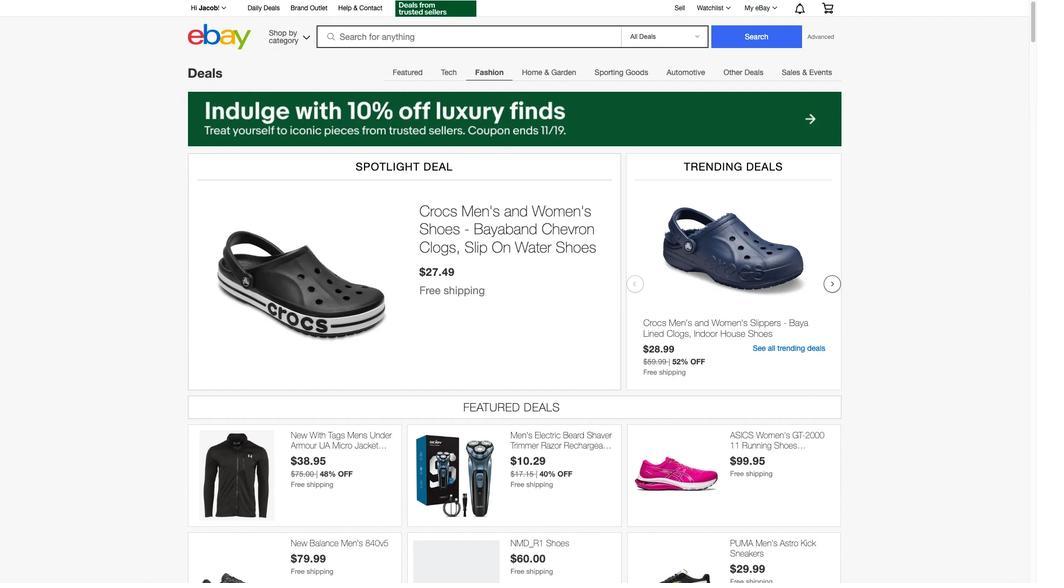 Task type: vqa. For each thing, say whether or not it's contained in the screenshot.
New
yes



Task type: describe. For each thing, give the bounding box(es) containing it.
goods
[[626, 68, 648, 77]]

water
[[515, 238, 552, 256]]

shop
[[269, 28, 287, 37]]

sales & events link
[[773, 62, 842, 83]]

| inside $59.99 | 52% off free shipping
[[668, 358, 670, 366]]

| for $38.95
[[316, 470, 318, 479]]

help
[[338, 4, 352, 12]]

sales & events
[[782, 68, 832, 77]]

men's inside new balance men's 840v5 $79.99 free shipping
[[341, 539, 363, 548]]

see all trending deals
[[753, 344, 825, 353]]

shipping inside $10.29 $17.15 | 40% off free shipping
[[526, 481, 553, 489]]

men's electric beard shaver trimmer razor rechargeable hair shaving machine usb link
[[511, 431, 616, 461]]

deals
[[807, 344, 825, 353]]

$29.99
[[730, 563, 766, 576]]

deals for daily deals
[[264, 4, 280, 12]]

daily
[[248, 4, 262, 12]]

other deals link
[[715, 62, 773, 83]]

shoes up $27.49
[[420, 220, 460, 238]]

track
[[358, 451, 377, 461]]

other
[[724, 68, 743, 77]]

other deals
[[724, 68, 764, 77]]

advanced
[[808, 34, 835, 40]]

shop by category
[[269, 28, 298, 45]]

- for slippers
[[784, 318, 787, 328]]

lined
[[643, 329, 664, 339]]

trending deals
[[684, 160, 783, 173]]

shipping inside nmd_r1 shoes $60.00 free shipping
[[526, 568, 553, 576]]

free inside $10.29 $17.15 | 40% off free shipping
[[511, 481, 524, 489]]

daily deals
[[248, 4, 280, 12]]

free shipping
[[420, 284, 485, 296]]

sporting goods link
[[586, 62, 658, 83]]

daily deals link
[[248, 3, 280, 15]]

home & garden
[[522, 68, 576, 77]]

help & contact
[[338, 4, 383, 12]]

get the coupon image
[[396, 1, 477, 17]]

crocs men's and women's slippers - baya lined clogs, indoor house shoes link
[[643, 318, 825, 342]]

$10.29 $17.15 | 40% off free shipping
[[511, 455, 573, 489]]

kick
[[801, 539, 816, 548]]

full
[[331, 451, 343, 461]]

brand outlet link
[[291, 3, 328, 15]]

featured deals
[[464, 401, 560, 414]]

armour
[[291, 441, 317, 451]]

shipping inside $59.99 | 52% off free shipping
[[659, 369, 686, 377]]

my ebay
[[745, 4, 770, 12]]

jacob
[[199, 4, 218, 12]]

brand outlet
[[291, 4, 328, 12]]

| for $10.29
[[536, 470, 538, 479]]

bayaband
[[474, 220, 538, 238]]

by
[[289, 28, 297, 37]]

tags
[[328, 431, 345, 440]]

shipping inside "$99.95 free shipping"
[[746, 470, 773, 478]]

trending
[[777, 344, 805, 353]]

your shopping cart image
[[822, 3, 834, 14]]

!
[[218, 4, 220, 12]]

nmd_r1 shoes link
[[511, 539, 616, 549]]

off for $38.95
[[338, 470, 353, 479]]

sell
[[675, 4, 685, 12]]

crocs for crocs men's and women's shoes - bayaband chevron clogs, slip on water shoes
[[420, 202, 457, 220]]

events
[[810, 68, 832, 77]]

$60.00
[[511, 552, 546, 565]]

$99.95 free shipping
[[730, 455, 773, 478]]

slip
[[465, 238, 488, 256]]

sporting goods
[[595, 68, 648, 77]]

shoes down chevron at the top of page
[[556, 238, 597, 256]]

shaving
[[527, 451, 556, 461]]

trimmer
[[511, 441, 539, 451]]

deals for other deals
[[745, 68, 764, 77]]

$59.99 | 52% off free shipping
[[643, 357, 705, 377]]

& for garden
[[545, 68, 549, 77]]

clogs, for indoor
[[667, 329, 691, 339]]

$59.99
[[643, 358, 666, 366]]

none submit inside shop by category banner
[[712, 25, 802, 48]]

$27.49
[[420, 265, 455, 278]]

automotive
[[667, 68, 705, 77]]

ua
[[319, 441, 330, 451]]

under
[[370, 431, 392, 440]]

840v5
[[365, 539, 389, 548]]

spotlight deal
[[356, 160, 453, 173]]

free inside nmd_r1 shoes $60.00 free shipping
[[511, 568, 524, 576]]

men's electric beard shaver trimmer razor rechargeable hair shaving machine usb
[[511, 431, 614, 461]]

sneakers
[[730, 549, 764, 559]]

40%
[[540, 470, 556, 479]]

watchlist link
[[691, 2, 736, 15]]

48%
[[320, 470, 336, 479]]

shipping inside new balance men's 840v5 $79.99 free shipping
[[307, 568, 334, 576]]

astro
[[780, 539, 799, 548]]

- for shoes
[[464, 220, 470, 238]]

sales
[[782, 68, 801, 77]]



Task type: locate. For each thing, give the bounding box(es) containing it.
advanced link
[[802, 26, 840, 48]]

free down $99.95
[[730, 470, 744, 478]]

1 horizontal spatial featured
[[464, 401, 520, 414]]

automotive link
[[658, 62, 715, 83]]

slippers
[[750, 318, 781, 328]]

men's up sneakers
[[756, 539, 778, 548]]

women's up running
[[756, 431, 790, 440]]

new balance men's 840v5 link
[[291, 539, 396, 549]]

$10.29
[[511, 455, 546, 467]]

and inside crocs men's and women's shoes - bayaband chevron clogs, slip on water shoes
[[504, 202, 528, 220]]

asics
[[730, 431, 754, 440]]

0 horizontal spatial -
[[464, 220, 470, 238]]

shipping down $60.00
[[526, 568, 553, 576]]

clogs, inside crocs men's and women's slippers - baya lined clogs, indoor house shoes
[[667, 329, 691, 339]]

0 horizontal spatial |
[[316, 470, 318, 479]]

0 horizontal spatial crocs
[[420, 202, 457, 220]]

0 horizontal spatial &
[[354, 4, 358, 12]]

2 new from the top
[[291, 539, 307, 548]]

off right 52%
[[690, 357, 705, 366]]

-
[[464, 220, 470, 238], [784, 318, 787, 328]]

crocs inside crocs men's and women's slippers - baya lined clogs, indoor house shoes
[[643, 318, 666, 328]]

& for contact
[[354, 4, 358, 12]]

women's inside asics women's gt-2000 11   running shoes 1012b271
[[756, 431, 790, 440]]

account navigation
[[185, 0, 842, 18]]

shipping down $79.99
[[307, 568, 334, 576]]

nmd_r1
[[511, 539, 544, 548]]

| inside $38.95 $75.00 | 48% off free shipping
[[316, 470, 318, 479]]

featured inside fashion menu bar
[[393, 68, 423, 77]]

see all trending deals link
[[753, 344, 825, 353]]

1 vertical spatial crocs
[[643, 318, 666, 328]]

shoes inside asics women's gt-2000 11   running shoes 1012b271
[[774, 441, 798, 451]]

sweatshirt
[[291, 451, 329, 461]]

0 vertical spatial crocs
[[420, 202, 457, 220]]

balance
[[310, 539, 339, 548]]

puma men's astro kick sneakers link
[[730, 539, 836, 559]]

clogs, up $28.99
[[667, 329, 691, 339]]

baya
[[789, 318, 808, 328]]

spotlight
[[356, 160, 420, 173]]

new up armour
[[291, 431, 307, 440]]

1 horizontal spatial &
[[545, 68, 549, 77]]

men's inside men's electric beard shaver trimmer razor rechargeable hair shaving machine usb
[[511, 431, 533, 440]]

new with tags mens under armour ua micro jacket sweatshirt full zip track link
[[291, 431, 396, 461]]

men's inside crocs men's and women's slippers - baya lined clogs, indoor house shoes
[[669, 318, 692, 328]]

garden
[[552, 68, 576, 77]]

1 horizontal spatial crocs
[[643, 318, 666, 328]]

deals inside the account navigation
[[264, 4, 280, 12]]

free down $59.99
[[643, 369, 657, 377]]

shipping down $27.49
[[444, 284, 485, 296]]

52%
[[672, 357, 688, 366]]

shipping down $99.95
[[746, 470, 773, 478]]

women's
[[532, 202, 592, 220], [712, 318, 748, 328], [756, 431, 790, 440]]

& right home
[[545, 68, 549, 77]]

free inside new balance men's 840v5 $79.99 free shipping
[[291, 568, 305, 576]]

puma men's astro kick sneakers $29.99
[[730, 539, 816, 576]]

2 horizontal spatial &
[[803, 68, 807, 77]]

0 vertical spatial clogs,
[[420, 238, 460, 256]]

men's for crocs men's and women's slippers - baya lined clogs, indoor house shoes
[[669, 318, 692, 328]]

clogs, for slip
[[420, 238, 460, 256]]

deals inside fashion menu bar
[[745, 68, 764, 77]]

contact
[[359, 4, 383, 12]]

tech link
[[432, 62, 466, 83]]

1 vertical spatial featured
[[464, 401, 520, 414]]

new up $79.99
[[291, 539, 307, 548]]

0 vertical spatial -
[[464, 220, 470, 238]]

off inside $38.95 $75.00 | 48% off free shipping
[[338, 470, 353, 479]]

shoes inside crocs men's and women's slippers - baya lined clogs, indoor house shoes
[[748, 329, 773, 339]]

shop by category banner
[[185, 0, 842, 52]]

fashion menu bar
[[384, 61, 842, 83]]

shoes
[[420, 220, 460, 238], [556, 238, 597, 256], [748, 329, 773, 339], [774, 441, 798, 451], [546, 539, 570, 548]]

1 vertical spatial new
[[291, 539, 307, 548]]

and inside crocs men's and women's slippers - baya lined clogs, indoor house shoes
[[695, 318, 709, 328]]

usb
[[591, 451, 608, 461]]

women's for water
[[532, 202, 592, 220]]

2 vertical spatial women's
[[756, 431, 790, 440]]

| left 48%
[[316, 470, 318, 479]]

shoes down slippers
[[748, 329, 773, 339]]

1 horizontal spatial off
[[558, 470, 573, 479]]

asics women's gt-2000 11   running shoes 1012b271 link
[[730, 431, 836, 461]]

1 horizontal spatial clogs,
[[667, 329, 691, 339]]

running
[[742, 441, 772, 451]]

home & garden link
[[513, 62, 586, 83]]

crocs men's and women's shoes - bayaband chevron clogs, slip on water shoes
[[420, 202, 597, 256]]

fashion
[[475, 68, 504, 77]]

women's up house
[[712, 318, 748, 328]]

$17.15
[[511, 470, 534, 479]]

off for $10.29
[[558, 470, 573, 479]]

0 horizontal spatial featured
[[393, 68, 423, 77]]

men's inside crocs men's and women's shoes - bayaband chevron clogs, slip on water shoes
[[462, 202, 500, 220]]

1 horizontal spatial and
[[695, 318, 709, 328]]

and up indoor
[[695, 318, 709, 328]]

my ebay link
[[739, 2, 782, 15]]

free down $60.00
[[511, 568, 524, 576]]

and for house
[[695, 318, 709, 328]]

shipping down 40%
[[526, 481, 553, 489]]

shoes down gt-
[[774, 441, 798, 451]]

shop by category button
[[264, 24, 313, 47]]

0 vertical spatial new
[[291, 431, 307, 440]]

women's for shoes
[[712, 318, 748, 328]]

1 vertical spatial and
[[695, 318, 709, 328]]

hair
[[511, 451, 525, 461]]

indulge with 10% off luxury finds treat yourself iconic pieces from trusted sellers. coupon ends 11/19. image
[[188, 92, 842, 146]]

crocs inside crocs men's and women's shoes - bayaband chevron clogs, slip on water shoes
[[420, 202, 457, 220]]

men's
[[462, 202, 500, 220], [669, 318, 692, 328], [511, 431, 533, 440], [341, 539, 363, 548], [756, 539, 778, 548]]

outlet
[[310, 4, 328, 12]]

hi jacob !
[[191, 4, 220, 12]]

featured for featured deals
[[464, 401, 520, 414]]

house
[[720, 329, 745, 339]]

deals link
[[188, 65, 223, 81]]

featured link
[[384, 62, 432, 83]]

| left 40%
[[536, 470, 538, 479]]

1 vertical spatial clogs,
[[667, 329, 691, 339]]

rechargeable
[[564, 441, 614, 451]]

with
[[310, 431, 326, 440]]

deals for trending deals
[[746, 160, 783, 173]]

& inside the account navigation
[[354, 4, 358, 12]]

sporting
[[595, 68, 624, 77]]

$38.95
[[291, 455, 326, 467]]

- inside crocs men's and women's slippers - baya lined clogs, indoor house shoes
[[784, 318, 787, 328]]

None submit
[[712, 25, 802, 48]]

all
[[768, 344, 775, 353]]

0 vertical spatial featured
[[393, 68, 423, 77]]

$99.95
[[730, 455, 766, 467]]

crocs up lined at bottom
[[643, 318, 666, 328]]

free down $75.00
[[291, 481, 305, 489]]

off inside $10.29 $17.15 | 40% off free shipping
[[558, 470, 573, 479]]

hi
[[191, 4, 197, 12]]

and
[[504, 202, 528, 220], [695, 318, 709, 328]]

1 horizontal spatial |
[[536, 470, 538, 479]]

brand
[[291, 4, 308, 12]]

1 horizontal spatial women's
[[712, 318, 748, 328]]

clogs, inside crocs men's and women's shoes - bayaband chevron clogs, slip on water shoes
[[420, 238, 460, 256]]

category
[[269, 36, 298, 45]]

new inside new with tags mens under armour ua micro jacket sweatshirt full zip track
[[291, 431, 307, 440]]

new inside new balance men's 840v5 $79.99 free shipping
[[291, 539, 307, 548]]

chevron
[[542, 220, 595, 238]]

$38.95 $75.00 | 48% off free shipping
[[291, 455, 353, 489]]

free inside $59.99 | 52% off free shipping
[[643, 369, 657, 377]]

shoes inside nmd_r1 shoes $60.00 free shipping
[[546, 539, 570, 548]]

| left 52%
[[668, 358, 670, 366]]

| inside $10.29 $17.15 | 40% off free shipping
[[536, 470, 538, 479]]

- left baya
[[784, 318, 787, 328]]

featured for featured
[[393, 68, 423, 77]]

1 horizontal spatial -
[[784, 318, 787, 328]]

shaver
[[587, 431, 612, 440]]

see
[[753, 344, 766, 353]]

nmd_r1 shoes $60.00 free shipping
[[511, 539, 570, 576]]

mens
[[347, 431, 368, 440]]

free down $79.99
[[291, 568, 305, 576]]

featured
[[393, 68, 423, 77], [464, 401, 520, 414]]

indoor
[[694, 329, 718, 339]]

1 vertical spatial women's
[[712, 318, 748, 328]]

new with tags mens under armour ua micro jacket sweatshirt full zip track
[[291, 431, 392, 461]]

shipping down 48%
[[307, 481, 334, 489]]

and for on
[[504, 202, 528, 220]]

watchlist
[[697, 4, 724, 12]]

women's inside crocs men's and women's slippers - baya lined clogs, indoor house shoes
[[712, 318, 748, 328]]

jacket
[[355, 441, 378, 451]]

men's for puma men's astro kick sneakers $29.99
[[756, 539, 778, 548]]

$79.99
[[291, 552, 326, 565]]

featured left tech link at the left top of the page
[[393, 68, 423, 77]]

11
[[730, 441, 740, 451]]

free down $27.49
[[420, 284, 441, 296]]

off right 48%
[[338, 470, 353, 479]]

shipping inside $38.95 $75.00 | 48% off free shipping
[[307, 481, 334, 489]]

1 new from the top
[[291, 431, 307, 440]]

2 horizontal spatial |
[[668, 358, 670, 366]]

free
[[420, 284, 441, 296], [643, 369, 657, 377], [730, 470, 744, 478], [291, 481, 305, 489], [511, 481, 524, 489], [291, 568, 305, 576], [511, 568, 524, 576]]

crocs for crocs men's and women's slippers - baya lined clogs, indoor house shoes
[[643, 318, 666, 328]]

women's up chevron at the top of page
[[532, 202, 592, 220]]

& for events
[[803, 68, 807, 77]]

my
[[745, 4, 754, 12]]

and up bayaband
[[504, 202, 528, 220]]

deals for featured deals
[[524, 401, 560, 414]]

men's up $28.99
[[669, 318, 692, 328]]

new for under
[[291, 431, 307, 440]]

& right help
[[354, 4, 358, 12]]

1 vertical spatial -
[[784, 318, 787, 328]]

puma
[[730, 539, 753, 548]]

men's for crocs men's and women's shoes - bayaband chevron clogs, slip on water shoes
[[462, 202, 500, 220]]

men's up trimmer on the bottom
[[511, 431, 533, 440]]

& right sales on the right top of the page
[[803, 68, 807, 77]]

crocs down the deal
[[420, 202, 457, 220]]

off inside $59.99 | 52% off free shipping
[[690, 357, 705, 366]]

sell link
[[670, 4, 690, 12]]

beard
[[563, 431, 585, 440]]

0 horizontal spatial women's
[[532, 202, 592, 220]]

shoes right nmd_r1
[[546, 539, 570, 548]]

ebay
[[756, 4, 770, 12]]

shipping down 52%
[[659, 369, 686, 377]]

0 vertical spatial women's
[[532, 202, 592, 220]]

men's inside puma men's astro kick sneakers $29.99
[[756, 539, 778, 548]]

0 horizontal spatial clogs,
[[420, 238, 460, 256]]

home
[[522, 68, 543, 77]]

$75.00
[[291, 470, 314, 479]]

- inside crocs men's and women's shoes - bayaband chevron clogs, slip on water shoes
[[464, 220, 470, 238]]

Search for anything text field
[[318, 26, 619, 47]]

trending
[[684, 160, 743, 173]]

0 vertical spatial and
[[504, 202, 528, 220]]

clogs,
[[420, 238, 460, 256], [667, 329, 691, 339]]

featured up trimmer on the bottom
[[464, 401, 520, 414]]

new for $79.99
[[291, 539, 307, 548]]

2 horizontal spatial off
[[690, 357, 705, 366]]

men's left 840v5
[[341, 539, 363, 548]]

women's inside crocs men's and women's shoes - bayaband chevron clogs, slip on water shoes
[[532, 202, 592, 220]]

micro
[[333, 441, 352, 451]]

men's up bayaband
[[462, 202, 500, 220]]

free inside "$99.95 free shipping"
[[730, 470, 744, 478]]

asics women's gt-2000 11   running shoes 1012b271
[[730, 431, 825, 461]]

clogs, up $27.49
[[420, 238, 460, 256]]

shipping
[[444, 284, 485, 296], [659, 369, 686, 377], [746, 470, 773, 478], [307, 481, 334, 489], [526, 481, 553, 489], [307, 568, 334, 576], [526, 568, 553, 576]]

zip
[[345, 451, 356, 461]]

0 horizontal spatial and
[[504, 202, 528, 220]]

2 horizontal spatial women's
[[756, 431, 790, 440]]

0 horizontal spatial off
[[338, 470, 353, 479]]

off right 40%
[[558, 470, 573, 479]]

free inside $38.95 $75.00 | 48% off free shipping
[[291, 481, 305, 489]]

- up slip
[[464, 220, 470, 238]]

$28.99
[[643, 344, 675, 355]]

free down $17.15
[[511, 481, 524, 489]]

fashion tab list
[[384, 61, 842, 83]]

new
[[291, 431, 307, 440], [291, 539, 307, 548]]



